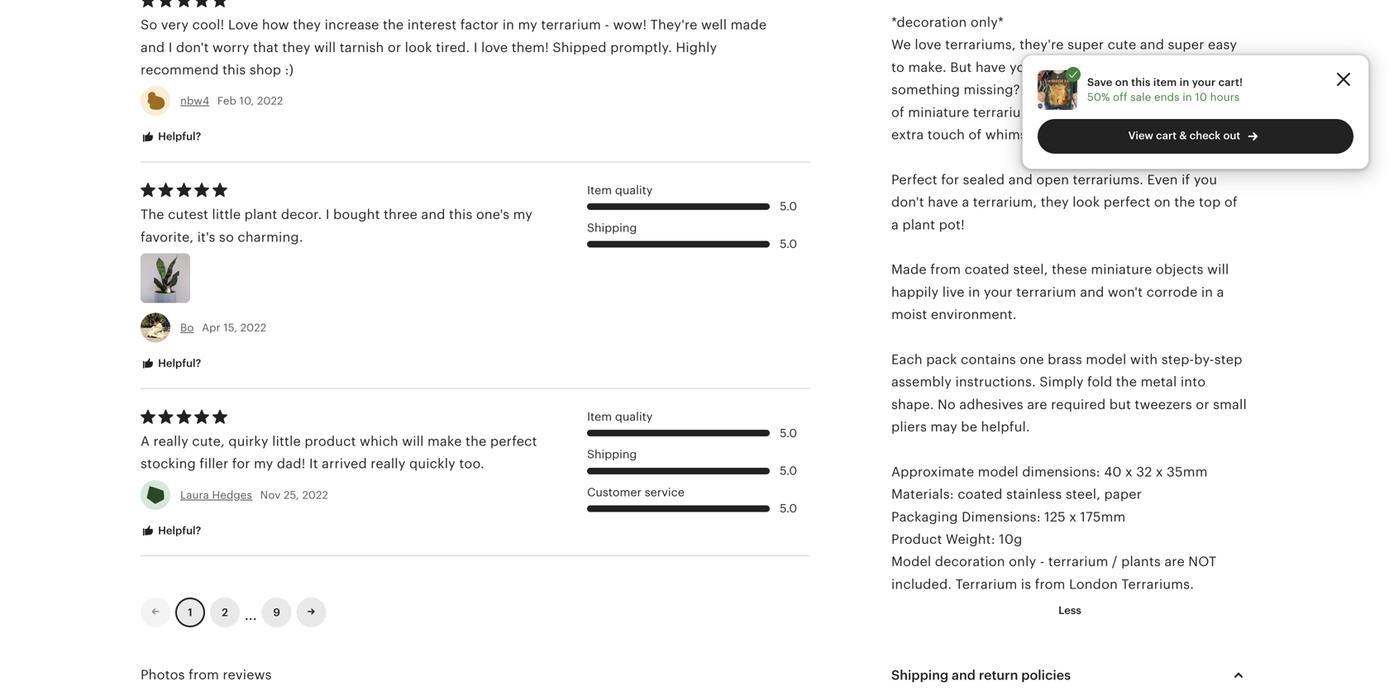 Task type: locate. For each thing, give the bounding box(es) containing it.
apr
[[202, 322, 221, 334]]

0 vertical spatial have
[[976, 60, 1006, 75]]

0 horizontal spatial miniature
[[909, 105, 970, 120]]

i
[[168, 40, 172, 55], [474, 40, 478, 55], [326, 207, 330, 222]]

to down models,
[[1038, 127, 1052, 142]]

/
[[1113, 555, 1118, 570]]

0 horizontal spatial or
[[388, 40, 401, 55]]

1 horizontal spatial really
[[371, 457, 406, 472]]

1 horizontal spatial from
[[931, 262, 961, 277]]

super
[[1068, 37, 1104, 52], [1168, 37, 1205, 52]]

0 horizontal spatial you
[[1010, 60, 1034, 75]]

1 item from the top
[[587, 183, 612, 197]]

cute
[[1108, 37, 1137, 52]]

and inside dropdown button
[[952, 668, 976, 683]]

0 vertical spatial model
[[1086, 352, 1127, 367]]

10,
[[239, 95, 254, 107]]

0 horizontal spatial of
[[892, 105, 905, 120]]

with
[[1131, 352, 1158, 367]]

the inside a really cute, quirky little product which will make the perfect stocking filler for my dad! it arrived really quickly too.
[[466, 434, 487, 449]]

have up the pot!
[[928, 195, 959, 210]]

helpful? down laura at the left
[[156, 525, 201, 537]]

0 vertical spatial 2022
[[257, 95, 283, 107]]

will for made from coated steel, these miniature objects will happily live in your terrarium and won't corrode in a moist environment.
[[1208, 262, 1230, 277]]

shipping for a really cute, quirky little product which will make the perfect stocking filler for my dad! it arrived really quickly too.
[[587, 448, 637, 461]]

your up environment.
[[984, 285, 1013, 300]]

helpful? button down the 'nbw4' link
[[128, 122, 214, 152]]

don't up recommend
[[176, 40, 209, 55]]

miniature up 'won't'
[[1091, 262, 1153, 277]]

the up "too."
[[466, 434, 487, 449]]

this inside so very cool! love how they increase the interest factor in my terrarium - wow!  they're well made and i don't worry that they will tarnish or look tired. i love them! shipped promptly. highly recommend this shop :)
[[223, 62, 246, 77]]

will for a really cute, quirky little product which will make the perfect stocking filler for my dad! it arrived really quickly too.
[[402, 434, 424, 449]]

a up made
[[892, 217, 899, 232]]

1 helpful? from the top
[[156, 130, 201, 143]]

only*
[[971, 15, 1004, 30]]

2 horizontal spatial from
[[1035, 577, 1066, 592]]

your up 10
[[1193, 76, 1216, 88]]

1 vertical spatial coated
[[958, 487, 1003, 502]]

will up quickly
[[402, 434, 424, 449]]

plant up charming.
[[245, 207, 277, 222]]

0 horizontal spatial super
[[1068, 37, 1104, 52]]

and up was
[[1141, 37, 1165, 52]]

easy
[[1208, 37, 1238, 52]]

you left ever
[[1010, 60, 1034, 75]]

1 horizontal spatial are
[[1165, 555, 1185, 570]]

miniature up touch
[[909, 105, 970, 120]]

1 vertical spatial helpful? button
[[128, 349, 214, 379]]

1 quality from the top
[[615, 183, 653, 197]]

my for one's
[[513, 207, 533, 222]]

or right tarnish
[[388, 40, 401, 55]]

2022 right 10,
[[257, 95, 283, 107]]

have inside perfect for sealed and open terrariums. even if you don't have a terrarium, they look perfect on the top of a plant pot!
[[928, 195, 959, 210]]

perfect down off
[[1092, 105, 1139, 120]]

0 vertical spatial little
[[212, 207, 241, 222]]

x left 32
[[1126, 465, 1133, 480]]

2022 for nbw4 feb 10, 2022
[[257, 95, 283, 107]]

x right 125
[[1070, 510, 1077, 525]]

0 vertical spatial on
[[1116, 76, 1129, 88]]

policies
[[1022, 668, 1071, 683]]

love
[[228, 17, 258, 32]]

materials:
[[892, 487, 954, 502]]

factor
[[460, 17, 499, 32]]

0 vertical spatial they
[[293, 17, 321, 32]]

photos from reviews
[[141, 668, 272, 683]]

1 vertical spatial will
[[1208, 262, 1230, 277]]

they up :)
[[282, 40, 311, 55]]

will right objects
[[1208, 262, 1230, 277]]

terrariums.
[[1073, 172, 1144, 187]]

on down even on the right top of page
[[1155, 195, 1171, 210]]

highly
[[676, 40, 717, 55]]

love down "factor"
[[481, 40, 508, 55]]

terrarium up 'whimsy'
[[973, 105, 1034, 120]]

1 vertical spatial your
[[1055, 127, 1084, 142]]

1 item quality from the top
[[587, 183, 653, 197]]

1 horizontal spatial of
[[969, 127, 982, 142]]

0 horizontal spatial will
[[314, 40, 336, 55]]

view cart & check out link
[[1038, 119, 1354, 154]]

2
[[222, 607, 228, 619]]

super up felt at the right top
[[1068, 37, 1104, 52]]

perfect down terrariums.
[[1104, 195, 1151, 210]]

i right tired. at the top left
[[474, 40, 478, 55]]

my up "them!"
[[518, 17, 538, 32]]

1 super from the left
[[1068, 37, 1104, 52]]

view details of this review photo by bo image
[[141, 254, 190, 303]]

1 helpful? button from the top
[[128, 122, 214, 152]]

and up terrarium,
[[1009, 172, 1033, 187]]

2 horizontal spatial this
[[1132, 76, 1151, 88]]

and left return
[[952, 668, 976, 683]]

your down models,
[[1055, 127, 1084, 142]]

1 vertical spatial don't
[[892, 195, 925, 210]]

0 vertical spatial helpful? button
[[128, 122, 214, 152]]

for inside perfect for sealed and open terrariums. even if you don't have a terrarium, they look perfect on the top of a plant pot!
[[942, 172, 960, 187]]

even
[[1148, 172, 1179, 187]]

and down these on the right of page
[[1080, 285, 1105, 300]]

and inside made from coated steel, these miniature objects will happily live in your terrarium and won't corrode in a moist environment.
[[1080, 285, 1105, 300]]

this left one's
[[449, 207, 473, 222]]

nbw4
[[180, 95, 209, 107]]

my right one's
[[513, 207, 533, 222]]

- left wow!
[[605, 17, 610, 32]]

0 vertical spatial really
[[153, 434, 189, 449]]

cute,
[[192, 434, 225, 449]]

they're
[[651, 17, 698, 32]]

0 horizontal spatial have
[[928, 195, 959, 210]]

40
[[1104, 465, 1122, 480]]

miniature
[[909, 105, 970, 120], [1091, 262, 1153, 277]]

2 item from the top
[[587, 410, 612, 424]]

175mm
[[1081, 510, 1126, 525]]

0 horizontal spatial are
[[1028, 397, 1048, 412]]

you
[[1010, 60, 1034, 75], [1194, 172, 1218, 187]]

0 vertical spatial item
[[587, 183, 612, 197]]

1 horizontal spatial plant
[[903, 217, 936, 232]]

love up make.
[[915, 37, 942, 52]]

my inside so very cool! love how they increase the interest factor in my terrarium - wow!  they're well made and i don't worry that they will tarnish or look tired. i love them! shipped promptly. highly recommend this shop :)
[[518, 17, 538, 32]]

have
[[976, 60, 1006, 75], [928, 195, 959, 210]]

the
[[141, 207, 164, 222]]

0 horizontal spatial plant
[[245, 207, 277, 222]]

of up extra
[[892, 105, 905, 120]]

this up "sale" at the top right of the page
[[1132, 76, 1151, 88]]

little up the dad!
[[272, 434, 301, 449]]

1 vertical spatial steel,
[[1066, 487, 1101, 502]]

stocking
[[141, 457, 196, 472]]

- right only at the right
[[1040, 555, 1045, 570]]

and right three
[[421, 207, 446, 222]]

wow!
[[613, 17, 647, 32]]

from
[[931, 262, 961, 277], [1035, 577, 1066, 592], [189, 668, 219, 683]]

this down the worry
[[223, 62, 246, 77]]

love inside so very cool! love how they increase the interest factor in my terrarium - wow!  they're well made and i don't worry that they will tarnish or look tired. i love them! shipped promptly. highly recommend this shop :)
[[481, 40, 508, 55]]

1 vertical spatial -
[[1040, 555, 1045, 570]]

item quality
[[587, 183, 653, 197], [587, 410, 653, 424]]

1 vertical spatial shipping
[[587, 448, 637, 461]]

of inside perfect for sealed and open terrariums. even if you don't have a terrarium, they look perfect on the top of a plant pot!
[[1225, 195, 1238, 210]]

from inside made from coated steel, these miniature objects will happily live in your terrarium and won't corrode in a moist environment.
[[931, 262, 961, 277]]

helpful? button down 'bo' link
[[128, 349, 214, 379]]

are left not
[[1165, 555, 1185, 570]]

x right 32
[[1156, 465, 1164, 480]]

a
[[1171, 82, 1178, 97], [962, 195, 970, 210], [892, 217, 899, 232], [1217, 285, 1225, 300]]

0 horizontal spatial to
[[892, 60, 905, 75]]

look down terrariums.
[[1073, 195, 1100, 210]]

reviews
[[223, 668, 272, 683]]

model up the stainless
[[978, 465, 1019, 480]]

helpful? button for a really cute, quirky little product which will make the perfect stocking filler for my dad! it arrived really quickly too.
[[128, 516, 214, 547]]

0 vertical spatial -
[[605, 17, 610, 32]]

0 vertical spatial you
[[1010, 60, 1034, 75]]

the inside the each pack contains one brass model with step-by-step assembly instructions. simply fold the metal into shape. no adhesives are required but tweezers or small pliers may be helpful.
[[1117, 375, 1138, 390]]

1 vertical spatial of
[[969, 127, 982, 142]]

2 quality from the top
[[615, 410, 653, 424]]

my down 'quirky'
[[254, 457, 273, 472]]

steel, up "175mm"
[[1066, 487, 1101, 502]]

0 vertical spatial perfect
[[1092, 105, 1139, 120]]

1 horizontal spatial will
[[402, 434, 424, 449]]

from up 'live'
[[931, 262, 961, 277]]

or down into
[[1196, 397, 1210, 412]]

1 vertical spatial model
[[978, 465, 1019, 480]]

steel, left these on the right of page
[[1014, 262, 1049, 277]]

1 vertical spatial perfect
[[1104, 195, 1151, 210]]

1 horizontal spatial miniature
[[1091, 262, 1153, 277]]

don't
[[176, 40, 209, 55], [892, 195, 925, 210]]

will inside so very cool! love how they increase the interest factor in my terrarium - wow!  they're well made and i don't worry that they will tarnish or look tired. i love them! shipped promptly. highly recommend this shop :)
[[314, 40, 336, 55]]

2 horizontal spatial will
[[1208, 262, 1230, 277]]

i right decor.
[[326, 207, 330, 222]]

10g
[[999, 532, 1023, 547]]

paper
[[1105, 487, 1142, 502]]

perfect inside *decoration only* we love terrariums, they're super cute and super easy to make. but have you ever felt like there was something missing? that's why we created a selection of miniature terrarium models, perfect for adding an extra touch of whimsy to your mini world.
[[1092, 105, 1139, 120]]

they down open
[[1041, 195, 1069, 210]]

perfect
[[1092, 105, 1139, 120], [1104, 195, 1151, 210], [490, 434, 537, 449]]

are inside the each pack contains one brass model with step-by-step assembly instructions. simply fold the metal into shape. no adhesives are required but tweezers or small pliers may be helpful.
[[1028, 397, 1048, 412]]

quirky
[[229, 434, 269, 449]]

helpful? down bo
[[156, 357, 201, 370]]

coated inside approximate model dimensions: 40 x 32 x 35mm materials: coated stainless steel, paper packaging dimensions: 125 x 175mm product weight: 10g model decoration only - terrarium / plants are not included. terrarium is from london terrariums.
[[958, 487, 1003, 502]]

0 horizontal spatial this
[[223, 62, 246, 77]]

will down the increase
[[314, 40, 336, 55]]

super up was
[[1168, 37, 1205, 52]]

0 vertical spatial item quality
[[587, 183, 653, 197]]

are down simply
[[1028, 397, 1048, 412]]

x
[[1126, 465, 1133, 480], [1156, 465, 1164, 480], [1070, 510, 1077, 525]]

2022 right 15,
[[240, 322, 267, 334]]

2 vertical spatial shipping
[[892, 668, 949, 683]]

created
[[1118, 82, 1167, 97]]

terrarium down these on the right of page
[[1017, 285, 1077, 300]]

sealed
[[963, 172, 1005, 187]]

1 vertical spatial quality
[[615, 410, 653, 424]]

it's
[[197, 230, 216, 245]]

a right corrode
[[1217, 285, 1225, 300]]

each pack contains one brass model with step-by-step assembly instructions. simply fold the metal into shape. no adhesives are required but tweezers or small pliers may be helpful.
[[892, 352, 1247, 435]]

0 horizontal spatial on
[[1116, 76, 1129, 88]]

save
[[1088, 76, 1113, 88]]

terrarium up london
[[1049, 555, 1109, 570]]

0 horizontal spatial love
[[481, 40, 508, 55]]

in right "factor"
[[503, 17, 515, 32]]

5 5.0 from the top
[[780, 502, 797, 515]]

model inside the each pack contains one brass model with step-by-step assembly instructions. simply fold the metal into shape. no adhesives are required but tweezers or small pliers may be helpful.
[[1086, 352, 1127, 367]]

3 helpful? from the top
[[156, 525, 201, 537]]

helpful? button down laura at the left
[[128, 516, 214, 547]]

1 horizontal spatial for
[[942, 172, 960, 187]]

terrarium,
[[973, 195, 1038, 210]]

0 vertical spatial my
[[518, 17, 538, 32]]

1 horizontal spatial steel,
[[1066, 487, 1101, 502]]

0 horizontal spatial model
[[978, 465, 1019, 480]]

the up but
[[1117, 375, 1138, 390]]

2 horizontal spatial your
[[1193, 76, 1216, 88]]

for left sealed
[[942, 172, 960, 187]]

my inside a really cute, quirky little product which will make the perfect stocking filler for my dad! it arrived really quickly too.
[[254, 457, 273, 472]]

2022 for bo apr 15, 2022
[[240, 322, 267, 334]]

they're
[[1020, 37, 1064, 52]]

1 horizontal spatial on
[[1155, 195, 1171, 210]]

plant left the pot!
[[903, 217, 936, 232]]

little up so
[[212, 207, 241, 222]]

which
[[360, 434, 399, 449]]

pack
[[927, 352, 958, 367]]

2 horizontal spatial for
[[1143, 105, 1161, 120]]

for down "sale" at the top right of the page
[[1143, 105, 1161, 120]]

1 vertical spatial miniature
[[1091, 262, 1153, 277]]

1 vertical spatial my
[[513, 207, 533, 222]]

2 horizontal spatial i
[[474, 40, 478, 55]]

from right the photos
[[189, 668, 219, 683]]

2 vertical spatial helpful? button
[[128, 516, 214, 547]]

0 vertical spatial from
[[931, 262, 961, 277]]

1 horizontal spatial this
[[449, 207, 473, 222]]

0 vertical spatial quality
[[615, 183, 653, 197]]

2 vertical spatial your
[[984, 285, 1013, 300]]

terrarium up shipped
[[541, 17, 601, 32]]

terrarium inside approximate model dimensions: 40 x 32 x 35mm materials: coated stainless steel, paper packaging dimensions: 125 x 175mm product weight: 10g model decoration only - terrarium / plants are not included. terrarium is from london terrariums.
[[1049, 555, 1109, 570]]

helpful? button
[[128, 122, 214, 152], [128, 349, 214, 379], [128, 516, 214, 547]]

2 item quality from the top
[[587, 410, 653, 424]]

felt
[[1069, 60, 1090, 75]]

on up off
[[1116, 76, 1129, 88]]

was
[[1157, 60, 1181, 75]]

2 super from the left
[[1168, 37, 1205, 52]]

2 vertical spatial of
[[1225, 195, 1238, 210]]

return
[[979, 668, 1019, 683]]

:)
[[285, 62, 294, 77]]

1 horizontal spatial to
[[1038, 127, 1052, 142]]

quality for the cutest little plant decor. i bought three and this one's my favorite, it's so charming.
[[615, 183, 653, 197]]

1 horizontal spatial or
[[1196, 397, 1210, 412]]

bought
[[333, 207, 380, 222]]

terrarium inside so very cool! love how they increase the interest factor in my terrarium - wow!  they're well made and i don't worry that they will tarnish or look tired. i love them! shipped promptly. highly recommend this shop :)
[[541, 17, 601, 32]]

whimsy
[[986, 127, 1035, 142]]

0 vertical spatial look
[[405, 40, 432, 55]]

i down very
[[168, 40, 172, 55]]

check
[[1190, 129, 1221, 142]]

perfect for sealed and open terrariums. even if you don't have a terrarium, they look perfect on the top of a plant pot!
[[892, 172, 1238, 232]]

0 vertical spatial steel,
[[1014, 262, 1049, 277]]

perfect right make
[[490, 434, 537, 449]]

1 vertical spatial are
[[1165, 555, 1185, 570]]

small
[[1214, 397, 1247, 412]]

bo link
[[180, 322, 194, 334]]

like
[[1093, 60, 1115, 75]]

look down interest
[[405, 40, 432, 55]]

1 horizontal spatial you
[[1194, 172, 1218, 187]]

- inside approximate model dimensions: 40 x 32 x 35mm materials: coated stainless steel, paper packaging dimensions: 125 x 175mm product weight: 10g model decoration only - terrarium / plants are not included. terrarium is from london terrariums.
[[1040, 555, 1045, 570]]

love inside *decoration only* we love terrariums, they're super cute and super easy to make. but have you ever felt like there was something missing? that's why we created a selection of miniature terrarium models, perfect for adding an extra touch of whimsy to your mini world.
[[915, 37, 942, 52]]

helpful? down the 'nbw4' link
[[156, 130, 201, 143]]

the down the if
[[1175, 195, 1196, 210]]

approximate model dimensions: 40 x 32 x 35mm materials: coated stainless steel, paper packaging dimensions: 125 x 175mm product weight: 10g model decoration only - terrarium / plants are not included. terrarium is from london terrariums.
[[892, 465, 1217, 592]]

from inside approximate model dimensions: 40 x 32 x 35mm materials: coated stainless steel, paper packaging dimensions: 125 x 175mm product weight: 10g model decoration only - terrarium / plants are not included. terrarium is from london terrariums.
[[1035, 577, 1066, 592]]

2022
[[257, 95, 283, 107], [240, 322, 267, 334], [302, 489, 328, 502]]

so
[[141, 17, 158, 32]]

have inside *decoration only* we love terrariums, they're super cute and super easy to make. but have you ever felt like there was something missing? that's why we created a selection of miniature terrarium models, perfect for adding an extra touch of whimsy to your mini world.
[[976, 60, 1006, 75]]

-
[[605, 17, 610, 32], [1040, 555, 1045, 570]]

tarnish
[[340, 40, 384, 55]]

plants
[[1122, 555, 1161, 570]]

coated up 'live'
[[965, 262, 1010, 277]]

2 vertical spatial perfect
[[490, 434, 537, 449]]

3 helpful? button from the top
[[128, 516, 214, 547]]

2 vertical spatial 2022
[[302, 489, 328, 502]]

photos
[[141, 668, 185, 683]]

1 vertical spatial item
[[587, 410, 612, 424]]

1 vertical spatial on
[[1155, 195, 1171, 210]]

0 vertical spatial will
[[314, 40, 336, 55]]

ever
[[1037, 60, 1065, 75]]

will inside a really cute, quirky little product which will make the perfect stocking filler for my dad! it arrived really quickly too.
[[402, 434, 424, 449]]

0 vertical spatial of
[[892, 105, 905, 120]]

0 vertical spatial don't
[[176, 40, 209, 55]]

to down we at the right top of page
[[892, 60, 905, 75]]

helpful? for so very cool! love how they increase the interest factor in my terrarium - wow!  they're well made and i don't worry that they will tarnish or look tired. i love them! shipped promptly. highly recommend this shop :)
[[156, 130, 201, 143]]

a down was
[[1171, 82, 1178, 97]]

0 horizontal spatial really
[[153, 434, 189, 449]]

well
[[701, 17, 727, 32]]

have up missing?
[[976, 60, 1006, 75]]

0 horizontal spatial little
[[212, 207, 241, 222]]

in inside so very cool! love how they increase the interest factor in my terrarium - wow!  they're well made and i don't worry that they will tarnish or look tired. i love them! shipped promptly. highly recommend this shop :)
[[503, 17, 515, 32]]

and inside so very cool! love how they increase the interest factor in my terrarium - wow!  they're well made and i don't worry that they will tarnish or look tired. i love them! shipped promptly. highly recommend this shop :)
[[141, 40, 165, 55]]

the cutest little plant decor. i bought three and this one's my favorite, it's so charming.
[[141, 207, 533, 245]]

for down 'quirky'
[[232, 457, 250, 472]]

really
[[153, 434, 189, 449], [371, 457, 406, 472]]

0 vertical spatial are
[[1028, 397, 1048, 412]]

they right how
[[293, 17, 321, 32]]

model up fold on the bottom of page
[[1086, 352, 1127, 367]]

0 vertical spatial helpful?
[[156, 130, 201, 143]]

1 horizontal spatial look
[[1073, 195, 1100, 210]]

from right is
[[1035, 577, 1066, 592]]

2 horizontal spatial of
[[1225, 195, 1238, 210]]

3 5.0 from the top
[[780, 427, 797, 440]]

on inside save on this item in your cart! 50% off sale ends in 10 hours
[[1116, 76, 1129, 88]]

of right touch
[[969, 127, 982, 142]]

top
[[1199, 195, 1221, 210]]

0 horizontal spatial for
[[232, 457, 250, 472]]

&
[[1180, 129, 1188, 142]]

2 vertical spatial for
[[232, 457, 250, 472]]

steel, inside approximate model dimensions: 40 x 32 x 35mm materials: coated stainless steel, paper packaging dimensions: 125 x 175mm product weight: 10g model decoration only - terrarium / plants are not included. terrarium is from london terrariums.
[[1066, 487, 1101, 502]]

1 horizontal spatial little
[[272, 434, 301, 449]]

nov
[[260, 489, 281, 502]]

don't down "perfect"
[[892, 195, 925, 210]]

0 vertical spatial miniature
[[909, 105, 970, 120]]

look inside perfect for sealed and open terrariums. even if you don't have a terrarium, they look perfect on the top of a plant pot!
[[1073, 195, 1100, 210]]

you right the if
[[1194, 172, 1218, 187]]

are
[[1028, 397, 1048, 412], [1165, 555, 1185, 570]]

1 horizontal spatial -
[[1040, 555, 1045, 570]]

in
[[503, 17, 515, 32], [1180, 76, 1190, 88], [1183, 91, 1193, 103], [969, 285, 981, 300], [1202, 285, 1214, 300]]

coated up dimensions:
[[958, 487, 1003, 502]]

1 horizontal spatial don't
[[892, 195, 925, 210]]

into
[[1181, 375, 1206, 390]]

will inside made from coated steel, these miniature objects will happily live in your terrarium and won't corrode in a moist environment.
[[1208, 262, 1230, 277]]

stainless
[[1007, 487, 1063, 502]]

1 horizontal spatial i
[[326, 207, 330, 222]]

a up the pot!
[[962, 195, 970, 210]]

plant
[[245, 207, 277, 222], [903, 217, 936, 232]]

1 vertical spatial look
[[1073, 195, 1100, 210]]

item quality for a really cute, quirky little product which will make the perfect stocking filler for my dad! it arrived really quickly too.
[[587, 410, 653, 424]]

really down which
[[371, 457, 406, 472]]

of right top
[[1225, 195, 1238, 210]]

the up tarnish
[[383, 17, 404, 32]]

2022 right 25,
[[302, 489, 328, 502]]

and down so at the top left
[[141, 40, 165, 55]]

1 vertical spatial or
[[1196, 397, 1210, 412]]

1 5.0 from the top
[[780, 200, 797, 213]]

2 helpful? button from the top
[[128, 349, 214, 379]]

0 vertical spatial shipping
[[587, 221, 637, 234]]

not
[[1189, 555, 1217, 570]]

my inside the cutest little plant decor. i bought three and this one's my favorite, it's so charming.
[[513, 207, 533, 222]]



Task type: describe. For each thing, give the bounding box(es) containing it.
terrarium inside made from coated steel, these miniature objects will happily live in your terrarium and won't corrode in a moist environment.
[[1017, 285, 1077, 300]]

selection
[[1182, 82, 1241, 97]]

or inside the each pack contains one brass model with step-by-step assembly instructions. simply fold the metal into shape. no adhesives are required but tweezers or small pliers may be helpful.
[[1196, 397, 1210, 412]]

50%
[[1088, 91, 1110, 103]]

interest
[[408, 17, 457, 32]]

tired.
[[436, 40, 470, 55]]

for inside *decoration only* we love terrariums, they're super cute and super easy to make. but have you ever felt like there was something missing? that's why we created a selection of miniature terrarium models, perfect for adding an extra touch of whimsy to your mini world.
[[1143, 105, 1161, 120]]

a inside made from coated steel, these miniature objects will happily live in your terrarium and won't corrode in a moist environment.
[[1217, 285, 1225, 300]]

customer
[[587, 486, 642, 499]]

item quality for the cutest little plant decor. i bought three and this one's my favorite, it's so charming.
[[587, 183, 653, 197]]

shipping and return policies button
[[877, 656, 1264, 696]]

shape.
[[892, 397, 934, 412]]

in right 'live'
[[969, 285, 981, 300]]

1 vertical spatial really
[[371, 457, 406, 472]]

perfect inside perfect for sealed and open terrariums. even if you don't have a terrarium, they look perfect on the top of a plant pot!
[[1104, 195, 1151, 210]]

plant inside the cutest little plant decor. i bought three and this one's my favorite, it's so charming.
[[245, 207, 277, 222]]

them!
[[512, 40, 549, 55]]

ends
[[1155, 91, 1180, 103]]

1 horizontal spatial x
[[1126, 465, 1133, 480]]

this inside the cutest little plant decor. i bought three and this one's my favorite, it's so charming.
[[449, 207, 473, 222]]

2 5.0 from the top
[[780, 238, 797, 251]]

helpful? button for so very cool! love how they increase the interest factor in my terrarium - wow!  they're well made and i don't worry that they will tarnish or look tired. i love them! shipped promptly. highly recommend this shop :)
[[128, 122, 214, 152]]

1
[[188, 607, 193, 619]]

in left 10
[[1183, 91, 1193, 103]]

10
[[1196, 91, 1208, 103]]

plant inside perfect for sealed and open terrariums. even if you don't have a terrarium, they look perfect on the top of a plant pot!
[[903, 217, 936, 232]]

off
[[1113, 91, 1128, 103]]

coated inside made from coated steel, these miniature objects will happily live in your terrarium and won't corrode in a moist environment.
[[965, 262, 1010, 277]]

hours
[[1211, 91, 1240, 103]]

shipping for the cutest little plant decor. i bought three and this one's my favorite, it's so charming.
[[587, 221, 637, 234]]

32
[[1137, 465, 1153, 480]]

bo apr 15, 2022
[[180, 322, 267, 334]]

view
[[1129, 129, 1154, 142]]

0 horizontal spatial x
[[1070, 510, 1077, 525]]

terrariums.
[[1122, 577, 1195, 592]]

tweezers
[[1135, 397, 1193, 412]]

there
[[1119, 60, 1153, 75]]

perfect
[[892, 172, 938, 187]]

happily
[[892, 285, 939, 300]]

may
[[931, 420, 958, 435]]

*decoration
[[892, 15, 967, 30]]

out
[[1224, 129, 1241, 142]]

and inside *decoration only* we love terrariums, they're super cute and super easy to make. but have you ever felt like there was something missing? that's why we created a selection of miniature terrarium models, perfect for adding an extra touch of whimsy to your mini world.
[[1141, 37, 1165, 52]]

dimensions:
[[962, 510, 1041, 525]]

0 horizontal spatial i
[[168, 40, 172, 55]]

made
[[892, 262, 927, 277]]

promptly.
[[611, 40, 672, 55]]

won't
[[1108, 285, 1143, 300]]

or inside so very cool! love how they increase the interest factor in my terrarium - wow!  they're well made and i don't worry that they will tarnish or look tired. i love them! shipped promptly. highly recommend this shop :)
[[388, 40, 401, 55]]

on inside perfect for sealed and open terrariums. even if you don't have a terrarium, they look perfect on the top of a plant pot!
[[1155, 195, 1171, 210]]

the inside perfect for sealed and open terrariums. even if you don't have a terrarium, they look perfect on the top of a plant pot!
[[1175, 195, 1196, 210]]

this inside save on this item in your cart! 50% off sale ends in 10 hours
[[1132, 76, 1151, 88]]

shipped
[[553, 40, 607, 55]]

…
[[245, 601, 257, 625]]

1 vertical spatial they
[[282, 40, 311, 55]]

that
[[253, 40, 279, 55]]

25,
[[284, 489, 299, 502]]

for inside a really cute, quirky little product which will make the perfect stocking filler for my dad! it arrived really quickly too.
[[232, 457, 250, 472]]

shipping and return policies
[[892, 668, 1071, 683]]

steel, inside made from coated steel, these miniature objects will happily live in your terrarium and won't corrode in a moist environment.
[[1014, 262, 1049, 277]]

*decoration only* we love terrariums, they're super cute and super easy to make. but have you ever felt like there was something missing? that's why we created a selection of miniature terrarium models, perfect for adding an extra touch of whimsy to your mini world.
[[892, 15, 1241, 142]]

little inside the cutest little plant decor. i bought three and this one's my favorite, it's so charming.
[[212, 207, 241, 222]]

feb
[[217, 95, 237, 107]]

so very cool! love how they increase the interest factor in my terrarium - wow!  they're well made and i don't worry that they will tarnish or look tired. i love them! shipped promptly. highly recommend this shop :)
[[141, 17, 767, 77]]

each
[[892, 352, 923, 367]]

cart
[[1157, 129, 1177, 142]]

worry
[[213, 40, 249, 55]]

step-
[[1162, 352, 1195, 367]]

don't inside perfect for sealed and open terrariums. even if you don't have a terrarium, they look perfect on the top of a plant pot!
[[892, 195, 925, 210]]

objects
[[1156, 262, 1204, 277]]

you inside perfect for sealed and open terrariums. even if you don't have a terrarium, they look perfect on the top of a plant pot!
[[1194, 172, 1218, 187]]

a inside *decoration only* we love terrariums, they're super cute and super easy to make. but have you ever felt like there was something missing? that's why we created a selection of miniature terrarium models, perfect for adding an extra touch of whimsy to your mini world.
[[1171, 82, 1178, 97]]

little inside a really cute, quirky little product which will make the perfect stocking filler for my dad! it arrived really quickly too.
[[272, 434, 301, 449]]

increase
[[325, 17, 379, 32]]

assembly
[[892, 375, 952, 390]]

miniature inside *decoration only* we love terrariums, they're super cute and super easy to make. but have you ever felt like there was something missing? that's why we created a selection of miniature terrarium models, perfect for adding an extra touch of whimsy to your mini world.
[[909, 105, 970, 120]]

the inside so very cool! love how they increase the interest factor in my terrarium - wow!  they're well made and i don't worry that they will tarnish or look tired. i love them! shipped promptly. highly recommend this shop :)
[[383, 17, 404, 32]]

shipping inside dropdown button
[[892, 668, 949, 683]]

in right item
[[1180, 76, 1190, 88]]

quickly
[[409, 457, 456, 472]]

it
[[309, 457, 318, 472]]

miniature inside made from coated steel, these miniature objects will happily live in your terrarium and won't corrode in a moist environment.
[[1091, 262, 1153, 277]]

cart!
[[1219, 76, 1243, 88]]

you inside *decoration only* we love terrariums, they're super cute and super easy to make. but have you ever felt like there was something missing? that's why we created a selection of miniature terrarium models, perfect for adding an extra touch of whimsy to your mini world.
[[1010, 60, 1034, 75]]

from for coated
[[931, 262, 961, 277]]

model inside approximate model dimensions: 40 x 32 x 35mm materials: coated stainless steel, paper packaging dimensions: 125 x 175mm product weight: 10g model decoration only - terrarium / plants are not included. terrarium is from london terrariums.
[[978, 465, 1019, 480]]

and inside perfect for sealed and open terrariums. even if you don't have a terrarium, they look perfect on the top of a plant pot!
[[1009, 172, 1033, 187]]

product
[[305, 434, 356, 449]]

very
[[161, 17, 189, 32]]

helpful.
[[981, 420, 1031, 435]]

your inside *decoration only* we love terrariums, they're super cute and super easy to make. but have you ever felt like there was something missing? that's why we created a selection of miniature terrarium models, perfect for adding an extra touch of whimsy to your mini world.
[[1055, 127, 1084, 142]]

filler
[[200, 457, 229, 472]]

4 5.0 from the top
[[780, 464, 797, 478]]

corrode
[[1147, 285, 1198, 300]]

pliers
[[892, 420, 927, 435]]

moist
[[892, 307, 928, 322]]

2 horizontal spatial x
[[1156, 465, 1164, 480]]

models,
[[1037, 105, 1089, 120]]

laura hedges nov 25, 2022
[[180, 489, 328, 502]]

look inside so very cool! love how they increase the interest factor in my terrarium - wow!  they're well made and i don't worry that they will tarnish or look tired. i love them! shipped promptly. highly recommend this shop :)
[[405, 40, 432, 55]]

item for the cutest little plant decor. i bought three and this one's my favorite, it's so charming.
[[587, 183, 612, 197]]

terrariums,
[[946, 37, 1016, 52]]

quality for a really cute, quirky little product which will make the perfect stocking filler for my dad! it arrived really quickly too.
[[615, 410, 653, 424]]

in right corrode
[[1202, 285, 1214, 300]]

an
[[1213, 105, 1229, 120]]

helpful? for a really cute, quirky little product which will make the perfect stocking filler for my dad! it arrived really quickly too.
[[156, 525, 201, 537]]

cool!
[[192, 17, 225, 32]]

contains
[[961, 352, 1017, 367]]

i inside the cutest little plant decor. i bought three and this one's my favorite, it's so charming.
[[326, 207, 330, 222]]

they inside perfect for sealed and open terrariums. even if you don't have a terrarium, they look perfect on the top of a plant pot!
[[1041, 195, 1069, 210]]

terrarium inside *decoration only* we love terrariums, they're super cute and super easy to make. but have you ever felt like there was something missing? that's why we created a selection of miniature terrarium models, perfect for adding an extra touch of whimsy to your mini world.
[[973, 105, 1034, 120]]

only
[[1009, 555, 1037, 570]]

required
[[1051, 397, 1106, 412]]

save on this item in your cart! 50% off sale ends in 10 hours
[[1088, 76, 1243, 103]]

fold
[[1088, 375, 1113, 390]]

brass
[[1048, 352, 1083, 367]]

and inside the cutest little plant decor. i bought three and this one's my favorite, it's so charming.
[[421, 207, 446, 222]]

125
[[1045, 510, 1066, 525]]

shop
[[250, 62, 281, 77]]

charming.
[[238, 230, 303, 245]]

9 link
[[262, 598, 292, 628]]

sale
[[1131, 91, 1152, 103]]

if
[[1182, 172, 1191, 187]]

why
[[1066, 82, 1092, 97]]

your inside made from coated steel, these miniature objects will happily live in your terrarium and won't corrode in a moist environment.
[[984, 285, 1013, 300]]

are inside approximate model dimensions: 40 x 32 x 35mm materials: coated stainless steel, paper packaging dimensions: 125 x 175mm product weight: 10g model decoration only - terrarium / plants are not included. terrarium is from london terrariums.
[[1165, 555, 1185, 570]]

one
[[1020, 352, 1045, 367]]

from for reviews
[[189, 668, 219, 683]]

- inside so very cool! love how they increase the interest factor in my terrarium - wow!  they're well made and i don't worry that they will tarnish or look tired. i love them! shipped promptly. highly recommend this shop :)
[[605, 17, 610, 32]]

1 vertical spatial to
[[1038, 127, 1052, 142]]

bo
[[180, 322, 194, 334]]

item for a really cute, quirky little product which will make the perfect stocking filler for my dad! it arrived really quickly too.
[[587, 410, 612, 424]]

perfect inside a really cute, quirky little product which will make the perfect stocking filler for my dad! it arrived really quickly too.
[[490, 434, 537, 449]]

adding
[[1165, 105, 1210, 120]]

open
[[1037, 172, 1070, 187]]

your inside save on this item in your cart! 50% off sale ends in 10 hours
[[1193, 76, 1216, 88]]

2 helpful? from the top
[[156, 357, 201, 370]]

2 link
[[210, 598, 240, 628]]

don't inside so very cool! love how they increase the interest factor in my terrarium - wow!  they're well made and i don't worry that they will tarnish or look tired. i love them! shipped promptly. highly recommend this shop :)
[[176, 40, 209, 55]]

is
[[1021, 577, 1032, 592]]

less
[[1059, 605, 1082, 617]]

my for in
[[518, 17, 538, 32]]

dimensions:
[[1023, 465, 1101, 480]]



Task type: vqa. For each thing, say whether or not it's contained in the screenshot.
"(15%" within CherieKaySigns $ 50.15 $ 59.00 (15% off) FREE shipping
no



